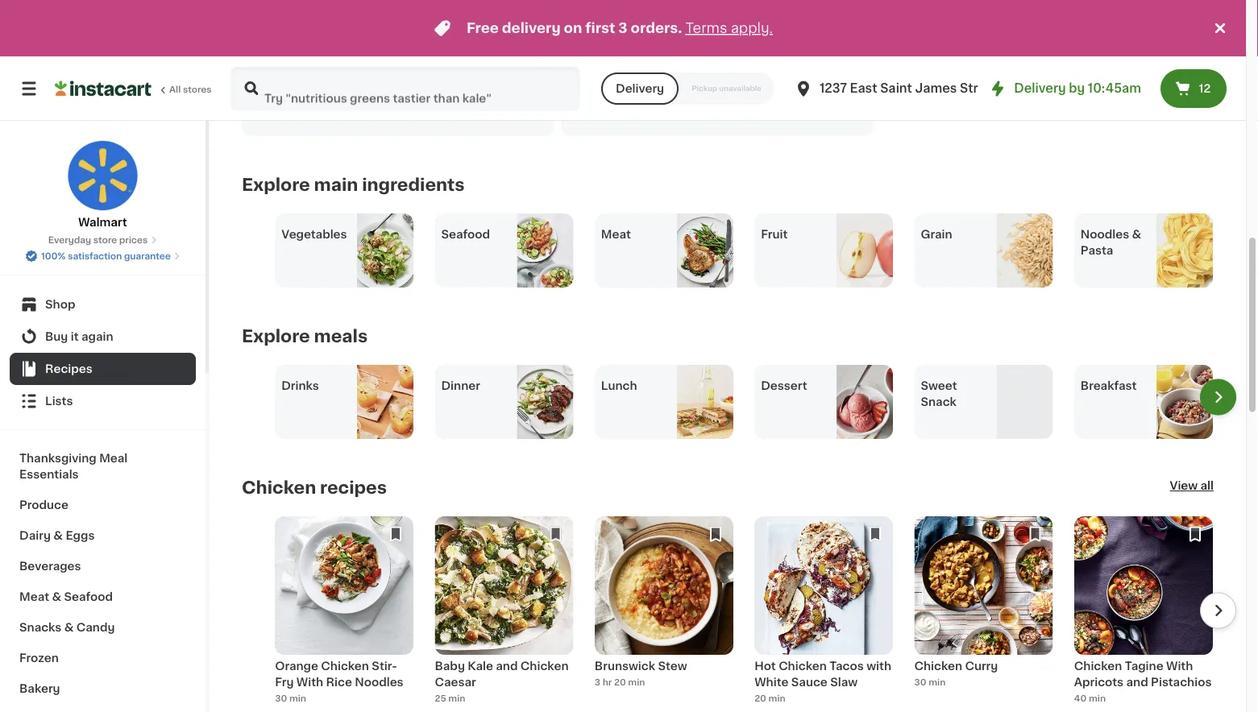 Task type: vqa. For each thing, say whether or not it's contained in the screenshot.
the top 125
no



Task type: describe. For each thing, give the bounding box(es) containing it.
dinner
[[442, 381, 481, 392]]

40
[[1075, 695, 1087, 704]]

3 inside limited time offer region
[[619, 21, 628, 35]]

recipes link
[[10, 353, 196, 386]]

explore main ingredients
[[242, 177, 465, 194]]

white
[[755, 678, 789, 689]]

snacks & candy link
[[10, 613, 196, 644]]

sauce
[[792, 678, 828, 689]]

first
[[586, 21, 616, 35]]

1 horizontal spatial recipes
[[320, 480, 387, 497]]

all
[[169, 85, 181, 94]]

with
[[867, 662, 892, 673]]

chicken inside orange chicken stir- fry with rice noodles
[[321, 662, 369, 673]]

curry
[[966, 662, 999, 673]]

caesar
[[435, 678, 476, 689]]

apricots
[[1075, 678, 1124, 689]]

saint
[[881, 83, 913, 94]]

fry
[[275, 678, 294, 689]]

view all link
[[1171, 479, 1215, 498]]

breakfast
[[1081, 381, 1138, 392]]

shop
[[45, 299, 75, 311]]

sweet snack link
[[915, 366, 1054, 440]]

walmart logo image
[[67, 140, 138, 211]]

dairy & eggs
[[19, 531, 95, 542]]

rice cereal energy bars image
[[398, 0, 554, 75]]

walmart link
[[67, 140, 138, 231]]

thanksgiving meal essentials
[[19, 453, 128, 481]]

stir-
[[372, 662, 397, 673]]

min down brunswick stew
[[629, 679, 646, 688]]

lunch link
[[595, 366, 734, 440]]

fruit
[[761, 229, 788, 241]]

walmart
[[78, 217, 127, 228]]

chicken inside chicken tagine with apricots and pistachios
[[1075, 662, 1123, 673]]

pistachios
[[1152, 678, 1213, 689]]

item carousel region containing orange chicken stir- fry with rice noodles
[[242, 517, 1237, 713]]

0
[[575, 106, 581, 115]]

meat link
[[595, 214, 734, 288]]

item carousel region for explore main ingredients
[[242, 214, 1237, 288]]

lists link
[[10, 386, 196, 418]]

and inside 'baby kale and chicken caesar'
[[496, 662, 518, 673]]

40 min
[[1075, 695, 1107, 704]]

view all
[[1171, 481, 1215, 492]]

james
[[916, 83, 958, 94]]

bakery
[[19, 684, 60, 695]]

terms
[[686, 21, 728, 35]]

buy
[[45, 331, 68, 343]]

free delivery on first 3 orders. terms apply.
[[467, 21, 773, 35]]

meat for meat
[[602, 229, 631, 241]]

frozen
[[19, 653, 59, 665]]

instacart logo image
[[55, 79, 152, 98]]

3 hr 20 min
[[595, 679, 646, 688]]

delivery button
[[602, 73, 679, 105]]

sweet
[[921, 381, 958, 392]]

snacks & candy
[[19, 623, 115, 634]]

& for meat
[[52, 592, 61, 603]]

beverages link
[[10, 552, 196, 582]]

ordered
[[575, 91, 623, 102]]

baby
[[435, 662, 465, 673]]

recipe card group containing brunswick stew
[[595, 517, 734, 713]]

& for snacks
[[64, 623, 74, 634]]

produce
[[19, 500, 69, 511]]

lists
[[45, 396, 73, 407]]

service type group
[[602, 73, 775, 105]]

30 min for orange chicken stir- fry with rice noodles
[[275, 695, 306, 704]]

item carousel region for explore meals
[[242, 366, 1237, 440]]

shop link
[[10, 289, 196, 321]]

dairy & eggs link
[[10, 521, 196, 552]]

recipe card group containing chicken tagine with apricots and pistachios
[[1075, 517, 1214, 713]]

2
[[255, 106, 260, 115]]

vegetables link
[[275, 214, 414, 288]]

brunswick
[[595, 662, 656, 673]]

drinks
[[282, 381, 319, 392]]

recipes
[[45, 364, 93, 375]]

recipe card group containing hot chicken tacos with white sauce slaw
[[755, 517, 894, 713]]

meals
[[314, 328, 368, 345]]

chicken inside 'baby kale and chicken caesar'
[[521, 662, 569, 673]]

delivery by 10:45am link
[[989, 79, 1142, 98]]

seafood inside seafood link
[[442, 229, 490, 241]]

12 button
[[1161, 69, 1228, 108]]

min for orange chicken stir- fry with rice noodles
[[289, 695, 306, 704]]

main
[[314, 177, 358, 194]]

1237
[[820, 83, 848, 94]]

explore for explore meals
[[242, 328, 310, 345]]

30 for chicken curry
[[915, 679, 927, 688]]

seafood link
[[435, 214, 574, 288]]

chicken curry
[[915, 662, 999, 673]]

Search field
[[232, 68, 579, 110]]

& for dairy
[[53, 531, 63, 542]]

recipes for saved
[[263, 106, 296, 115]]

store
[[93, 236, 117, 245]]



Task type: locate. For each thing, give the bounding box(es) containing it.
1 vertical spatial meat
[[19, 592, 49, 603]]

ordered 0 recipes
[[575, 91, 623, 115]]

0 horizontal spatial with
[[297, 678, 324, 689]]

buy it again
[[45, 331, 113, 343]]

grain
[[921, 229, 953, 241]]

3 item carousel region from the top
[[242, 517, 1237, 713]]

item carousel region containing drinks
[[242, 366, 1237, 440]]

4 recipe card group from the left
[[755, 517, 894, 713]]

meat inside meat & seafood link
[[19, 592, 49, 603]]

by
[[1070, 83, 1086, 94]]

recipe card group
[[275, 517, 414, 713], [435, 517, 574, 713], [595, 517, 734, 713], [755, 517, 894, 713], [915, 517, 1054, 713], [1075, 517, 1214, 713]]

1 horizontal spatial delivery
[[1015, 83, 1067, 94]]

all stores
[[169, 85, 212, 94]]

3 left hr at left bottom
[[595, 679, 601, 688]]

raspberry yogurt cereal bowl image
[[242, 0, 398, 75]]

0 vertical spatial with
[[1167, 662, 1194, 673]]

&
[[1133, 229, 1142, 241], [53, 531, 63, 542], [52, 592, 61, 603], [64, 623, 74, 634]]

2 recipe card group from the left
[[435, 517, 574, 713]]

fruit link
[[755, 214, 894, 288]]

seafood up the candy
[[64, 592, 113, 603]]

with inside orange chicken stir- fry with rice noodles
[[297, 678, 324, 689]]

30 down fry
[[275, 695, 287, 704]]

limited time offer region
[[0, 0, 1211, 56]]

dessert link
[[755, 366, 894, 440]]

min down fry
[[289, 695, 306, 704]]

recipe card group containing orange chicken stir- fry with rice noodles
[[275, 517, 414, 713]]

3 recipe card group from the left
[[595, 517, 734, 713]]

thanksgiving meal essentials link
[[10, 444, 196, 490]]

30 min for chicken curry
[[915, 679, 946, 688]]

prices
[[119, 236, 148, 245]]

all stores link
[[55, 66, 213, 111]]

delivery left 'by'
[[1015, 83, 1067, 94]]

explore for explore main ingredients
[[242, 177, 310, 194]]

1 horizontal spatial with
[[1167, 662, 1194, 673]]

hot
[[755, 662, 777, 673]]

1 vertical spatial 20
[[755, 695, 767, 704]]

0 vertical spatial explore
[[242, 177, 310, 194]]

terms apply. link
[[686, 21, 773, 35]]

recipes inside saved 2 recipes
[[263, 106, 296, 115]]

orange
[[275, 662, 319, 673]]

min for hot chicken tacos with white sauce slaw
[[769, 695, 786, 704]]

noodles down stir- on the left
[[355, 678, 404, 689]]

min for chicken tagine with apricots and pistachios
[[1090, 695, 1107, 704]]

thanksgiving
[[19, 453, 97, 465]]

meat inside meat link
[[602, 229, 631, 241]]

snacks
[[19, 623, 62, 634]]

1 item carousel region from the top
[[242, 214, 1237, 288]]

seafood inside meat & seafood link
[[64, 592, 113, 603]]

30 min down the chicken curry
[[915, 679, 946, 688]]

dairy
[[19, 531, 51, 542]]

2 item carousel region from the top
[[242, 366, 1237, 440]]

noodles inside noodles & pasta
[[1081, 229, 1130, 241]]

street
[[961, 83, 999, 94]]

delivery for delivery
[[616, 83, 665, 94]]

frozen link
[[10, 644, 196, 674]]

delivery down orders.
[[616, 83, 665, 94]]

min down apricots at the right of the page
[[1090, 695, 1107, 704]]

explore meals
[[242, 328, 368, 345]]

item carousel region
[[242, 214, 1237, 288], [242, 366, 1237, 440], [242, 517, 1237, 713]]

0 horizontal spatial 30
[[275, 695, 287, 704]]

1 horizontal spatial 30 min
[[915, 679, 946, 688]]

all
[[1201, 481, 1215, 492]]

dinner link
[[435, 366, 574, 440]]

delivery
[[1015, 83, 1067, 94], [616, 83, 665, 94]]

1 horizontal spatial meat
[[602, 229, 631, 241]]

0 horizontal spatial 3
[[595, 679, 601, 688]]

min down white
[[769, 695, 786, 704]]

and inside chicken tagine with apricots and pistachios
[[1127, 678, 1149, 689]]

bakery link
[[10, 674, 196, 705]]

it
[[71, 331, 79, 343]]

0 horizontal spatial 30 min
[[275, 695, 306, 704]]

0 vertical spatial and
[[496, 662, 518, 673]]

0 horizontal spatial seafood
[[64, 592, 113, 603]]

0 vertical spatial seafood
[[442, 229, 490, 241]]

hr
[[603, 679, 612, 688]]

min for chicken curry
[[929, 679, 946, 688]]

and right kale
[[496, 662, 518, 673]]

noodles
[[1081, 229, 1130, 241], [355, 678, 404, 689]]

1 vertical spatial seafood
[[64, 592, 113, 603]]

0 vertical spatial 3
[[619, 21, 628, 35]]

1 horizontal spatial 3
[[619, 21, 628, 35]]

and
[[496, 662, 518, 673], [1127, 678, 1149, 689]]

candy
[[76, 623, 115, 634]]

seafood
[[442, 229, 490, 241], [64, 592, 113, 603]]

explore left 'main'
[[242, 177, 310, 194]]

0 horizontal spatial recipes
[[263, 106, 296, 115]]

recipes for ordered
[[583, 106, 616, 115]]

0 horizontal spatial and
[[496, 662, 518, 673]]

recipe card group containing chicken curry
[[915, 517, 1054, 713]]

10:45am
[[1089, 83, 1142, 94]]

30 min down fry
[[275, 695, 306, 704]]

free
[[467, 21, 499, 35]]

1 horizontal spatial seafood
[[442, 229, 490, 241]]

with inside chicken tagine with apricots and pistachios
[[1167, 662, 1194, 673]]

0 vertical spatial item carousel region
[[242, 214, 1237, 288]]

meat & seafood link
[[10, 582, 196, 613]]

1237 east saint james street
[[820, 83, 999, 94]]

25
[[435, 695, 447, 704]]

0 horizontal spatial meat
[[19, 592, 49, 603]]

meat for meat & seafood
[[19, 592, 49, 603]]

1 horizontal spatial noodles
[[1081, 229, 1130, 241]]

0 vertical spatial 30
[[915, 679, 927, 688]]

noodles up pasta
[[1081, 229, 1130, 241]]

kale
[[468, 662, 494, 673]]

min for baby kale and chicken caesar
[[449, 695, 466, 704]]

with
[[1167, 662, 1194, 673], [297, 678, 324, 689]]

and down tagine
[[1127, 678, 1149, 689]]

min down the chicken curry
[[929, 679, 946, 688]]

12
[[1200, 83, 1212, 94]]

20 down white
[[755, 695, 767, 704]]

6 recipe card group from the left
[[1075, 517, 1214, 713]]

delivery
[[502, 21, 561, 35]]

1 vertical spatial noodles
[[355, 678, 404, 689]]

east
[[851, 83, 878, 94]]

1237 east saint james street button
[[794, 66, 999, 111]]

chicken inside "hot chicken tacos with white sauce slaw"
[[779, 662, 827, 673]]

1 vertical spatial with
[[297, 678, 324, 689]]

5 recipe card group from the left
[[915, 517, 1054, 713]]

pasta
[[1081, 246, 1114, 257]]

1 horizontal spatial and
[[1127, 678, 1149, 689]]

100% satisfaction guarantee button
[[25, 247, 181, 263]]

everyday store prices
[[48, 236, 148, 245]]

3 right first
[[619, 21, 628, 35]]

delivery by 10:45am
[[1015, 83, 1142, 94]]

tagine
[[1126, 662, 1164, 673]]

0 vertical spatial meat
[[602, 229, 631, 241]]

30 down the chicken curry
[[915, 679, 927, 688]]

chicken recipes
[[242, 480, 387, 497]]

1 vertical spatial 3
[[595, 679, 601, 688]]

3 inside recipe card group
[[595, 679, 601, 688]]

1 horizontal spatial 20
[[755, 695, 767, 704]]

rice
[[326, 678, 352, 689]]

slaw
[[831, 678, 858, 689]]

2 explore from the top
[[242, 328, 310, 345]]

with down orange
[[297, 678, 324, 689]]

0 vertical spatial noodles
[[1081, 229, 1130, 241]]

everyday
[[48, 236, 91, 245]]

delivery inside delivery button
[[616, 83, 665, 94]]

guarantee
[[124, 252, 171, 261]]

1 recipe card group from the left
[[275, 517, 414, 713]]

apply.
[[731, 21, 773, 35]]

1 vertical spatial item carousel region
[[242, 366, 1237, 440]]

chicken
[[242, 480, 316, 497], [321, 662, 369, 673], [521, 662, 569, 673], [779, 662, 827, 673], [915, 662, 963, 673], [1075, 662, 1123, 673]]

0 vertical spatial 20
[[615, 679, 626, 688]]

min down caesar
[[449, 695, 466, 704]]

0 vertical spatial 30 min
[[915, 679, 946, 688]]

1 vertical spatial 30 min
[[275, 695, 306, 704]]

30 for orange chicken stir- fry with rice noodles
[[275, 695, 287, 704]]

None search field
[[231, 66, 581, 111]]

recipes inside 'ordered 0 recipes'
[[583, 106, 616, 115]]

1 explore from the top
[[242, 177, 310, 194]]

2 horizontal spatial recipes
[[583, 106, 616, 115]]

dessert
[[761, 381, 808, 392]]

& for noodles
[[1133, 229, 1142, 241]]

with up pistachios
[[1167, 662, 1194, 673]]

delivery for delivery by 10:45am
[[1015, 83, 1067, 94]]

0 horizontal spatial 20
[[615, 679, 626, 688]]

drinks link
[[275, 366, 414, 440]]

seafood down ingredients
[[442, 229, 490, 241]]

1 vertical spatial and
[[1127, 678, 1149, 689]]

explore up the drinks
[[242, 328, 310, 345]]

beverages
[[19, 561, 81, 573]]

baby kale and chicken caesar
[[435, 662, 569, 689]]

produce link
[[10, 490, 196, 521]]

1 vertical spatial explore
[[242, 328, 310, 345]]

1 horizontal spatial 30
[[915, 679, 927, 688]]

0 horizontal spatial noodles
[[355, 678, 404, 689]]

orders.
[[631, 21, 683, 35]]

item carousel region containing vegetables
[[242, 214, 1237, 288]]

essentials
[[19, 469, 79, 481]]

meal
[[99, 453, 128, 465]]

0 horizontal spatial delivery
[[616, 83, 665, 94]]

delivery inside delivery by 10:45am link
[[1015, 83, 1067, 94]]

100% satisfaction guarantee
[[41, 252, 171, 261]]

hot chicken tacos with white sauce slaw
[[755, 662, 892, 689]]

breakfast link
[[1075, 366, 1214, 440]]

view
[[1171, 481, 1199, 492]]

30
[[915, 679, 927, 688], [275, 695, 287, 704]]

recipe card group containing baby kale and chicken caesar
[[435, 517, 574, 713]]

20 right hr at left bottom
[[615, 679, 626, 688]]

noodles inside orange chicken stir- fry with rice noodles
[[355, 678, 404, 689]]

noodles & pasta link
[[1075, 214, 1214, 288]]

& inside noodles & pasta
[[1133, 229, 1142, 241]]

stew
[[658, 662, 688, 673]]

2 vertical spatial item carousel region
[[242, 517, 1237, 713]]

brunswick stew
[[595, 662, 688, 673]]

25 min
[[435, 695, 466, 704]]

1 vertical spatial 30
[[275, 695, 287, 704]]



